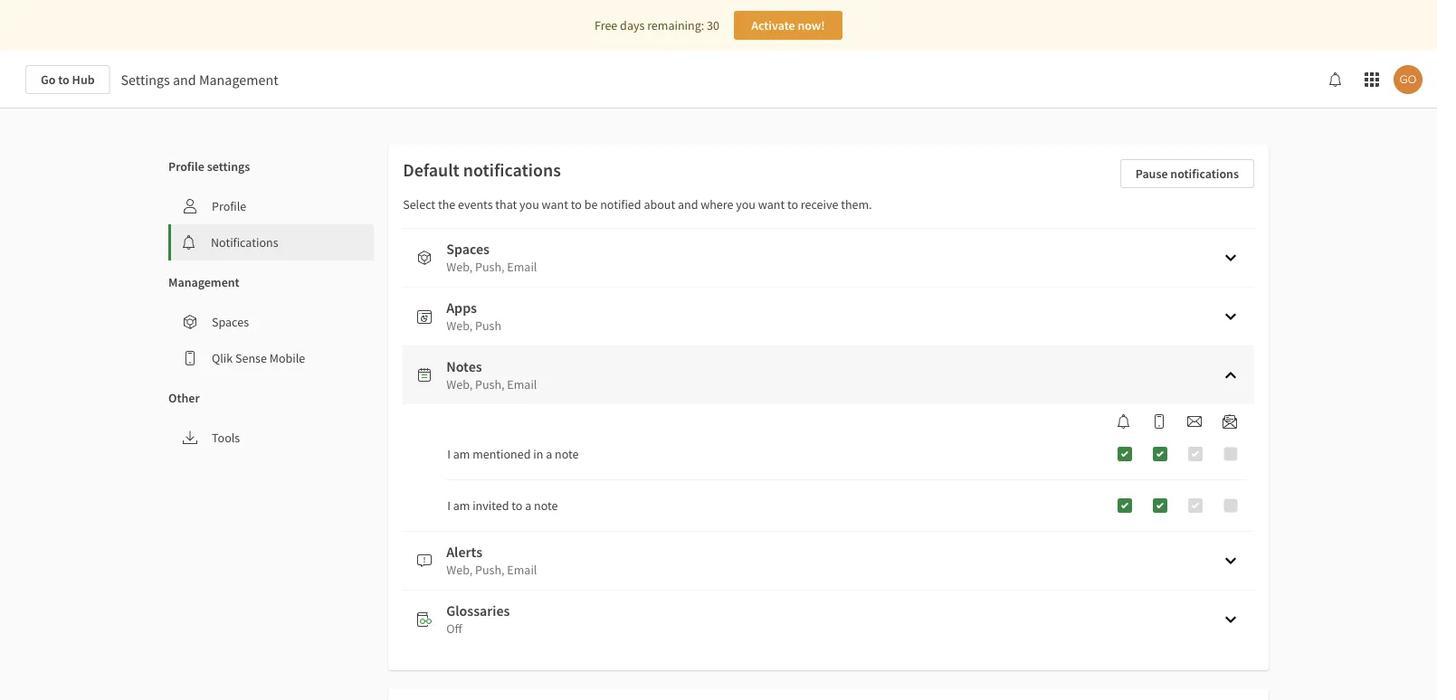 Task type: describe. For each thing, give the bounding box(es) containing it.
2 you from the left
[[736, 196, 756, 213]]

mobile
[[270, 350, 305, 367]]

push
[[475, 318, 502, 334]]

web, for spaces
[[446, 259, 473, 275]]

other
[[168, 390, 200, 406]]

settings
[[121, 71, 170, 89]]

free
[[595, 17, 618, 33]]

settings
[[207, 158, 250, 175]]

in
[[533, 446, 543, 463]]

1 want from the left
[[542, 196, 568, 213]]

push notifications in qlik sense mobile image
[[1152, 415, 1167, 429]]

web, for apps
[[446, 318, 473, 334]]

off
[[446, 621, 462, 637]]

gary orlando image
[[1394, 65, 1423, 94]]

the
[[438, 196, 456, 213]]

profile for profile settings
[[168, 158, 204, 175]]

i for i am invited to a note
[[447, 498, 451, 514]]

qlik
[[212, 350, 233, 367]]

push notifications in qlik sense mobile element
[[1145, 415, 1174, 429]]

free days remaining: 30
[[595, 17, 720, 33]]

events
[[458, 196, 493, 213]]

web, for alerts
[[446, 562, 473, 578]]

email for spaces
[[507, 259, 537, 275]]

apps
[[446, 299, 477, 317]]

push, for alerts
[[475, 562, 505, 578]]

profile settings
[[168, 158, 250, 175]]

remaining:
[[647, 17, 704, 33]]

go to hub
[[41, 72, 95, 88]]

sense
[[235, 350, 267, 367]]

to right "go"
[[58, 72, 70, 88]]

profile link
[[168, 188, 374, 224]]

a for to
[[525, 498, 532, 514]]

that
[[495, 196, 517, 213]]

go to hub link
[[25, 65, 110, 94]]

hub
[[72, 72, 95, 88]]

settings and management
[[121, 71, 278, 89]]

notifications when using qlik sense in a browser image
[[1117, 415, 1132, 429]]

alerts
[[446, 543, 483, 561]]

1 you from the left
[[520, 196, 539, 213]]

1 horizontal spatial and
[[678, 196, 698, 213]]

qlik sense mobile
[[212, 350, 305, 367]]

am for invited
[[453, 498, 470, 514]]

tools link
[[168, 420, 374, 456]]

2 want from the left
[[758, 196, 785, 213]]

notifications sent to your email image
[[1188, 415, 1202, 429]]

notifications for pause notifications
[[1171, 166, 1239, 182]]

i am invited to a note
[[447, 498, 558, 514]]

glossaries off
[[446, 602, 510, 637]]

spaces web, push, email
[[446, 240, 537, 275]]

invited
[[473, 498, 509, 514]]

i am mentioned in a note
[[447, 446, 579, 463]]

days
[[620, 17, 645, 33]]

activate now! link
[[734, 11, 843, 40]]

notifications bundled in a daily email digest image
[[1223, 415, 1237, 429]]

0 horizontal spatial and
[[173, 71, 196, 89]]

mentioned
[[473, 446, 531, 463]]

notifications when using qlik sense in a browser element
[[1110, 415, 1139, 429]]



Task type: vqa. For each thing, say whether or not it's contained in the screenshot.
gary orlando icon
yes



Task type: locate. For each thing, give the bounding box(es) containing it.
email inside spaces web, push, email
[[507, 259, 537, 275]]

1 web, from the top
[[446, 259, 473, 275]]

receive
[[801, 196, 839, 213]]

i left mentioned
[[447, 446, 451, 463]]

0 horizontal spatial you
[[520, 196, 539, 213]]

management down notifications
[[168, 274, 240, 291]]

you right where
[[736, 196, 756, 213]]

1 horizontal spatial profile
[[212, 198, 246, 215]]

notifications right pause
[[1171, 166, 1239, 182]]

1 horizontal spatial spaces
[[446, 240, 490, 258]]

0 horizontal spatial spaces
[[212, 314, 249, 330]]

glossaries
[[446, 602, 510, 620]]

activate now!
[[751, 17, 825, 33]]

1 i from the top
[[447, 446, 451, 463]]

2 vertical spatial email
[[507, 562, 537, 578]]

1 vertical spatial profile
[[212, 198, 246, 215]]

spaces link
[[168, 304, 374, 340]]

1 vertical spatial email
[[507, 377, 537, 393]]

1 horizontal spatial notifications
[[1171, 166, 1239, 182]]

note for i am mentioned in a note
[[555, 446, 579, 463]]

1 vertical spatial am
[[453, 498, 470, 514]]

1 vertical spatial a
[[525, 498, 532, 514]]

0 vertical spatial am
[[453, 446, 470, 463]]

am for mentioned
[[453, 446, 470, 463]]

profile left settings
[[168, 158, 204, 175]]

to
[[58, 72, 70, 88], [571, 196, 582, 213], [787, 196, 798, 213], [512, 498, 523, 514]]

email for notes
[[507, 377, 537, 393]]

web, for notes
[[446, 377, 473, 393]]

pause notifications
[[1136, 166, 1239, 182]]

notifications for default notifications
[[463, 159, 561, 181]]

2 vertical spatial push,
[[475, 562, 505, 578]]

email inside alerts web, push, email
[[507, 562, 537, 578]]

push, for notes
[[475, 377, 505, 393]]

email inside notes web, push, email
[[507, 377, 537, 393]]

web, inside notes web, push, email
[[446, 377, 473, 393]]

push, up apps
[[475, 259, 505, 275]]

push, inside notes web, push, email
[[475, 377, 505, 393]]

default notifications
[[403, 159, 561, 181]]

0 horizontal spatial a
[[525, 498, 532, 514]]

notifications sent to your email element
[[1180, 415, 1209, 429]]

email up glossaries
[[507, 562, 537, 578]]

1 vertical spatial i
[[447, 498, 451, 514]]

profile for profile
[[212, 198, 246, 215]]

notifications link
[[171, 224, 374, 261]]

am left the invited
[[453, 498, 470, 514]]

am left mentioned
[[453, 446, 470, 463]]

3 push, from the top
[[475, 562, 505, 578]]

note for i am invited to a note
[[534, 498, 558, 514]]

email down that
[[507, 259, 537, 275]]

2 am from the top
[[453, 498, 470, 514]]

web, up apps
[[446, 259, 473, 275]]

select
[[403, 196, 436, 213]]

0 horizontal spatial notifications
[[463, 159, 561, 181]]

am
[[453, 446, 470, 463], [453, 498, 470, 514]]

1 vertical spatial spaces
[[212, 314, 249, 330]]

0 vertical spatial note
[[555, 446, 579, 463]]

push, for spaces
[[475, 259, 505, 275]]

1 vertical spatial management
[[168, 274, 240, 291]]

web, down apps
[[446, 318, 473, 334]]

default
[[403, 159, 460, 181]]

notified
[[600, 196, 641, 213]]

management up settings
[[199, 71, 278, 89]]

4 web, from the top
[[446, 562, 473, 578]]

spaces for spaces
[[212, 314, 249, 330]]

pause
[[1136, 166, 1168, 182]]

now!
[[798, 17, 825, 33]]

2 i from the top
[[447, 498, 451, 514]]

0 vertical spatial and
[[173, 71, 196, 89]]

go
[[41, 72, 56, 88]]

a
[[546, 446, 552, 463], [525, 498, 532, 514]]

0 vertical spatial profile
[[168, 158, 204, 175]]

spaces down "events"
[[446, 240, 490, 258]]

web, down alerts
[[446, 562, 473, 578]]

web, inside spaces web, push, email
[[446, 259, 473, 275]]

1 vertical spatial note
[[534, 498, 558, 514]]

spaces for spaces web, push, email
[[446, 240, 490, 258]]

notifications
[[211, 234, 278, 251]]

a for in
[[546, 446, 552, 463]]

0 vertical spatial a
[[546, 446, 552, 463]]

push, inside alerts web, push, email
[[475, 562, 505, 578]]

qlik sense mobile link
[[168, 340, 374, 377]]

management
[[199, 71, 278, 89], [168, 274, 240, 291]]

want
[[542, 196, 568, 213], [758, 196, 785, 213]]

and right about
[[678, 196, 698, 213]]

3 web, from the top
[[446, 377, 473, 393]]

spaces inside spaces web, push, email
[[446, 240, 490, 258]]

profile
[[168, 158, 204, 175], [212, 198, 246, 215]]

notes web, push, email
[[446, 358, 537, 393]]

0 horizontal spatial profile
[[168, 158, 204, 175]]

2 push, from the top
[[475, 377, 505, 393]]

3 email from the top
[[507, 562, 537, 578]]

push,
[[475, 259, 505, 275], [475, 377, 505, 393], [475, 562, 505, 578]]

want left "be" at the left top of page
[[542, 196, 568, 213]]

them.
[[841, 196, 872, 213]]

push, down alerts
[[475, 562, 505, 578]]

apps web, push
[[446, 299, 502, 334]]

1 email from the top
[[507, 259, 537, 275]]

spaces up qlik
[[212, 314, 249, 330]]

web, down the notes
[[446, 377, 473, 393]]

0 vertical spatial email
[[507, 259, 537, 275]]

2 email from the top
[[507, 377, 537, 393]]

1 horizontal spatial a
[[546, 446, 552, 463]]

where
[[701, 196, 734, 213]]

note
[[555, 446, 579, 463], [534, 498, 558, 514]]

about
[[644, 196, 675, 213]]

30
[[707, 17, 720, 33]]

note down in
[[534, 498, 558, 514]]

0 vertical spatial push,
[[475, 259, 505, 275]]

1 horizontal spatial you
[[736, 196, 756, 213]]

0 horizontal spatial want
[[542, 196, 568, 213]]

a right in
[[546, 446, 552, 463]]

0 vertical spatial management
[[199, 71, 278, 89]]

notifications bundled in a daily email digest element
[[1216, 415, 1245, 429]]

notifications
[[463, 159, 561, 181], [1171, 166, 1239, 182]]

spaces
[[446, 240, 490, 258], [212, 314, 249, 330]]

1 horizontal spatial want
[[758, 196, 785, 213]]

0 vertical spatial i
[[447, 446, 451, 463]]

you right that
[[520, 196, 539, 213]]

to right the invited
[[512, 498, 523, 514]]

1 push, from the top
[[475, 259, 505, 275]]

pause notifications button
[[1120, 159, 1255, 188]]

and right settings in the top of the page
[[173, 71, 196, 89]]

want left receive
[[758, 196, 785, 213]]

activate
[[751, 17, 795, 33]]

notes
[[446, 358, 482, 376]]

you
[[520, 196, 539, 213], [736, 196, 756, 213]]

notifications inside button
[[1171, 166, 1239, 182]]

1 am from the top
[[453, 446, 470, 463]]

a right the invited
[[525, 498, 532, 514]]

email
[[507, 259, 537, 275], [507, 377, 537, 393], [507, 562, 537, 578]]

1 vertical spatial push,
[[475, 377, 505, 393]]

to left receive
[[787, 196, 798, 213]]

note right in
[[555, 446, 579, 463]]

0 vertical spatial spaces
[[446, 240, 490, 258]]

push, inside spaces web, push, email
[[475, 259, 505, 275]]

select the events that you want to be notified about and where you want to receive them.
[[403, 196, 872, 213]]

i
[[447, 446, 451, 463], [447, 498, 451, 514]]

web,
[[446, 259, 473, 275], [446, 318, 473, 334], [446, 377, 473, 393], [446, 562, 473, 578]]

i for i am mentioned in a note
[[447, 446, 451, 463]]

tools
[[212, 430, 240, 446]]

push, down the notes
[[475, 377, 505, 393]]

notifications up that
[[463, 159, 561, 181]]

2 web, from the top
[[446, 318, 473, 334]]

be
[[584, 196, 598, 213]]

profile up notifications
[[212, 198, 246, 215]]

web, inside apps web, push
[[446, 318, 473, 334]]

email up i am mentioned in a note
[[507, 377, 537, 393]]

1 vertical spatial and
[[678, 196, 698, 213]]

to left "be" at the left top of page
[[571, 196, 582, 213]]

i left the invited
[[447, 498, 451, 514]]

and
[[173, 71, 196, 89], [678, 196, 698, 213]]

web, inside alerts web, push, email
[[446, 562, 473, 578]]

alerts web, push, email
[[446, 543, 537, 578]]

email for alerts
[[507, 562, 537, 578]]



